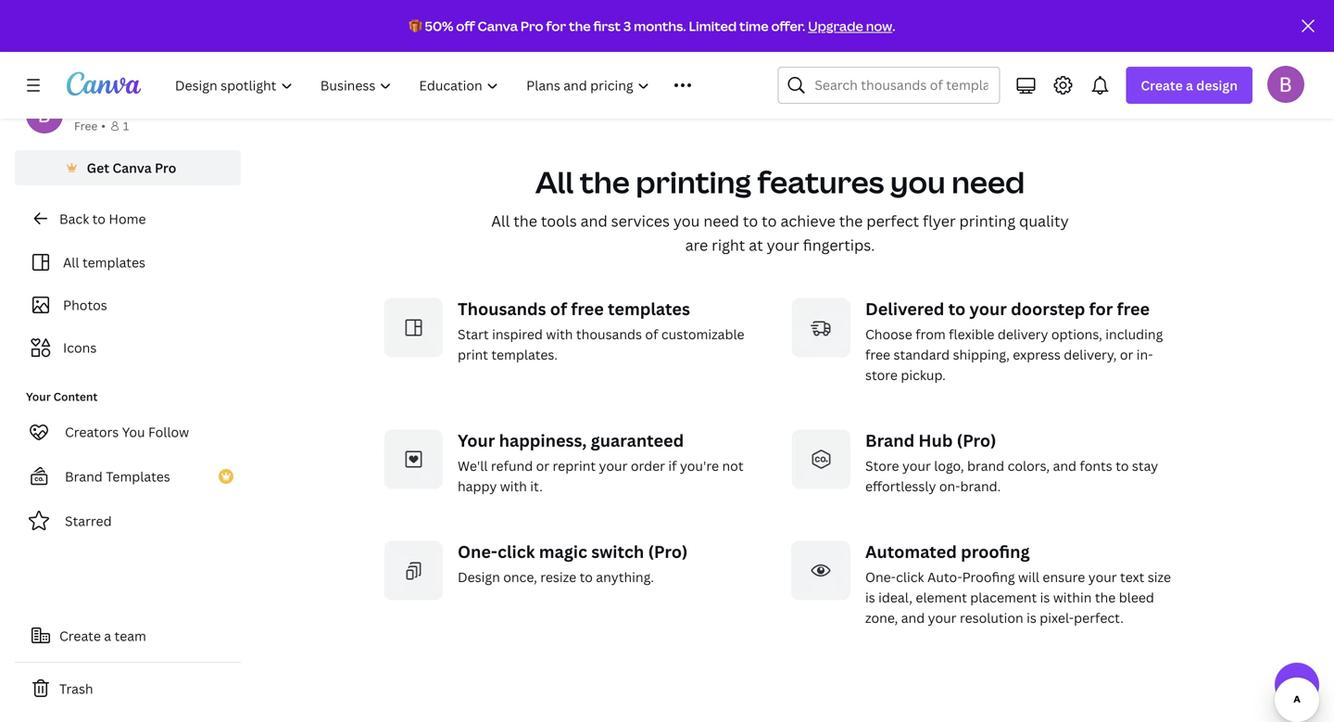Task type: locate. For each thing, give the bounding box(es) containing it.
a for design
[[1187, 76, 1194, 94]]

you're
[[680, 457, 719, 475]]

and inside brand hub (pro) store your logo, brand colors, and fonts to stay effortlessly on-brand.
[[1054, 457, 1077, 475]]

all left tools
[[492, 211, 510, 231]]

create a team
[[59, 627, 146, 645]]

proofing
[[961, 540, 1030, 563]]

create for create a team
[[59, 627, 101, 645]]

0 vertical spatial all
[[535, 162, 574, 202]]

need up flyer
[[952, 162, 1025, 202]]

your inside your happiness, guaranteed we'll refund or reprint your order if you're not happy with it.
[[599, 457, 628, 475]]

click up 'once,'
[[498, 540, 535, 563]]

free up store
[[866, 346, 891, 363]]

one- inside automated proofing one-click auto-proofing will ensure your text size is ideal, element placement is within the bleed zone, and your resolution is pixel-perfect.
[[866, 568, 896, 586]]

photos
[[63, 296, 107, 314]]

free
[[571, 298, 604, 320], [1118, 298, 1150, 320], [866, 346, 891, 363]]

and inside the all the printing features you need all the tools and services you need to to achieve the perfect flyer printing quality are right at your fingertips.
[[581, 211, 608, 231]]

element
[[916, 589, 968, 606]]

fonts
[[1080, 457, 1113, 475]]

click inside one-click magic switch (pro) design once, resize to anything.
[[498, 540, 535, 563]]

a left design
[[1187, 76, 1194, 94]]

a left the 'team'
[[104, 627, 111, 645]]

and right tools
[[581, 211, 608, 231]]

pro up back to home link
[[155, 159, 176, 177]]

one-
[[458, 540, 498, 563], [866, 568, 896, 586]]

1 vertical spatial or
[[536, 457, 550, 475]]

is up the pixel- on the bottom
[[1041, 589, 1051, 606]]

2 horizontal spatial is
[[1041, 589, 1051, 606]]

1 vertical spatial need
[[704, 211, 740, 231]]

and left the fonts
[[1054, 457, 1077, 475]]

or left in- at the right of the page
[[1121, 346, 1134, 363]]

options,
[[1052, 325, 1103, 343]]

inspired
[[492, 325, 543, 343]]

pro right off
[[521, 17, 544, 35]]

0 vertical spatial with
[[546, 325, 573, 343]]

1 vertical spatial for
[[1090, 298, 1114, 320]]

0 vertical spatial create
[[1141, 76, 1183, 94]]

1 vertical spatial pro
[[155, 159, 176, 177]]

1 vertical spatial (pro)
[[648, 540, 688, 563]]

0 vertical spatial click
[[498, 540, 535, 563]]

free up 'including'
[[1118, 298, 1150, 320]]

0 vertical spatial one-
[[458, 540, 498, 563]]

time
[[740, 17, 769, 35]]

create left the 'team'
[[59, 627, 101, 645]]

first
[[594, 17, 621, 35]]

is up zone,
[[866, 589, 876, 606]]

0 horizontal spatial your
[[26, 389, 51, 404]]

1 horizontal spatial (pro)
[[957, 429, 997, 452]]

all
[[764, 46, 780, 64]]

0 horizontal spatial all
[[63, 254, 79, 271]]

0 vertical spatial for
[[546, 17, 566, 35]]

with inside thousands of free templates start inspired with thousands of customizable print templates.
[[546, 325, 573, 343]]

0 horizontal spatial free
[[571, 298, 604, 320]]

(pro)
[[957, 429, 997, 452], [648, 540, 688, 563]]

create left design
[[1141, 76, 1183, 94]]

1 vertical spatial all
[[492, 211, 510, 231]]

1 vertical spatial click
[[896, 568, 925, 586]]

0 vertical spatial canva
[[478, 17, 518, 35]]

the up perfect.
[[1095, 589, 1116, 606]]

0 vertical spatial printing
[[636, 162, 752, 202]]

one- inside one-click magic switch (pro) design once, resize to anything.
[[458, 540, 498, 563]]

auto-
[[928, 568, 963, 586]]

50%
[[425, 17, 454, 35]]

all the printing features you need all the tools and services you need to to achieve the perfect flyer printing quality are right at your fingertips.
[[492, 162, 1069, 255]]

fingertips.
[[803, 235, 875, 255]]

for up options,
[[1090, 298, 1114, 320]]

resolution
[[960, 609, 1024, 627]]

store
[[866, 457, 900, 475]]

printing
[[636, 162, 752, 202], [960, 211, 1016, 231]]

0 horizontal spatial a
[[104, 627, 111, 645]]

your left content
[[26, 389, 51, 404]]

one- up ideal,
[[866, 568, 896, 586]]

brand up starred
[[65, 468, 103, 485]]

1 horizontal spatial a
[[1187, 76, 1194, 94]]

1 horizontal spatial is
[[1027, 609, 1037, 627]]

2 horizontal spatial and
[[1054, 457, 1077, 475]]

templates up thousands
[[608, 298, 690, 320]]

with down refund
[[500, 477, 527, 495]]

1 horizontal spatial free
[[866, 346, 891, 363]]

effortlessly
[[866, 477, 937, 495]]

resize
[[541, 568, 577, 586]]

a inside dropdown button
[[1187, 76, 1194, 94]]

your up we'll on the left
[[458, 429, 495, 452]]

once,
[[504, 568, 537, 586]]

your left "order"
[[599, 457, 628, 475]]

0 vertical spatial and
[[581, 211, 608, 231]]

2 vertical spatial templates
[[608, 298, 690, 320]]

0 horizontal spatial is
[[866, 589, 876, 606]]

1 horizontal spatial brand
[[866, 429, 915, 452]]

2 horizontal spatial all
[[535, 162, 574, 202]]

to inside brand hub (pro) store your logo, brand colors, and fonts to stay effortlessly on-brand.
[[1116, 457, 1129, 475]]

(pro) up brand
[[957, 429, 997, 452]]

from
[[916, 325, 946, 343]]

1 horizontal spatial you
[[891, 162, 946, 202]]

0 horizontal spatial create
[[59, 627, 101, 645]]

0 horizontal spatial click
[[498, 540, 535, 563]]

is left the pixel- on the bottom
[[1027, 609, 1037, 627]]

get canva pro
[[87, 159, 176, 177]]

(pro) up anything.
[[648, 540, 688, 563]]

brand up store
[[866, 429, 915, 452]]

hub
[[919, 429, 953, 452]]

1 horizontal spatial of
[[646, 325, 659, 343]]

templates
[[106, 468, 170, 485]]

the
[[569, 17, 591, 35], [580, 162, 630, 202], [514, 211, 538, 231], [840, 211, 863, 231], [1095, 589, 1116, 606]]

for left first
[[546, 17, 566, 35]]

templates inside 'link'
[[82, 254, 145, 271]]

anything.
[[596, 568, 654, 586]]

1 horizontal spatial one-
[[866, 568, 896, 586]]

delivered to your doorstep for free image
[[792, 298, 851, 357]]

back
[[59, 210, 89, 228]]

and inside automated proofing one-click auto-proofing will ensure your text size is ideal, element placement is within the bleed zone, and your resolution is pixel-perfect.
[[902, 609, 925, 627]]

create inside create a design dropdown button
[[1141, 76, 1183, 94]]

0 horizontal spatial or
[[536, 457, 550, 475]]

and
[[581, 211, 608, 231], [1054, 457, 1077, 475], [902, 609, 925, 627]]

need up right
[[704, 211, 740, 231]]

your up flexible at top right
[[970, 298, 1007, 320]]

at
[[749, 235, 763, 255]]

0 vertical spatial (pro)
[[957, 429, 997, 452]]

your happiness, guaranteed we'll refund or reprint your order if you're not happy with it.
[[458, 429, 744, 495]]

your up effortlessly
[[903, 457, 931, 475]]

with up templates.
[[546, 325, 573, 343]]

1 vertical spatial create
[[59, 627, 101, 645]]

quality
[[1020, 211, 1069, 231]]

🎁 50% off canva pro for the first 3 months. limited time offer. upgrade now .
[[409, 17, 896, 35]]

within
[[1054, 589, 1092, 606]]

with inside your happiness, guaranteed we'll refund or reprint your order if you're not happy with it.
[[500, 477, 527, 495]]

your for content
[[26, 389, 51, 404]]

in-
[[1137, 346, 1154, 363]]

0 vertical spatial a
[[1187, 76, 1194, 94]]

canva right off
[[478, 17, 518, 35]]

1 vertical spatial your
[[458, 429, 495, 452]]

create
[[1141, 76, 1183, 94], [59, 627, 101, 645]]

0 horizontal spatial canva
[[113, 159, 152, 177]]

brand hub (pro) store your logo, brand colors, and fonts to stay effortlessly on-brand.
[[866, 429, 1159, 495]]

1 vertical spatial with
[[500, 477, 527, 495]]

get canva pro button
[[15, 150, 241, 185]]

click up ideal,
[[896, 568, 925, 586]]

or inside your happiness, guaranteed we'll refund or reprint your order if you're not happy with it.
[[536, 457, 550, 475]]

a inside button
[[104, 627, 111, 645]]

1 horizontal spatial need
[[952, 162, 1025, 202]]

and down ideal,
[[902, 609, 925, 627]]

browse all templates link
[[700, 37, 861, 74]]

1 horizontal spatial your
[[458, 429, 495, 452]]

your down the element
[[928, 609, 957, 627]]

free up thousands
[[571, 298, 604, 320]]

icons
[[63, 339, 97, 356]]

1 horizontal spatial click
[[896, 568, 925, 586]]

1 vertical spatial and
[[1054, 457, 1077, 475]]

to inside one-click magic switch (pro) design once, resize to anything.
[[580, 568, 593, 586]]

brand for hub
[[866, 429, 915, 452]]

you up flyer
[[891, 162, 946, 202]]

creators
[[65, 423, 119, 441]]

.
[[893, 17, 896, 35]]

0 horizontal spatial with
[[500, 477, 527, 495]]

•
[[101, 118, 106, 133]]

ensure
[[1043, 568, 1086, 586]]

0 horizontal spatial and
[[581, 211, 608, 231]]

browse
[[715, 46, 761, 64]]

customizable
[[662, 325, 745, 343]]

1 vertical spatial templates
[[82, 254, 145, 271]]

stay
[[1133, 457, 1159, 475]]

need
[[952, 162, 1025, 202], [704, 211, 740, 231]]

1 horizontal spatial or
[[1121, 346, 1134, 363]]

templates down upgrade
[[783, 46, 846, 64]]

0 horizontal spatial you
[[674, 211, 700, 231]]

None search field
[[778, 67, 1000, 104]]

2 vertical spatial and
[[902, 609, 925, 627]]

0 horizontal spatial pro
[[155, 159, 176, 177]]

upgrade
[[808, 17, 864, 35]]

brand inside brand hub (pro) store your logo, brand colors, and fonts to stay effortlessly on-brand.
[[866, 429, 915, 452]]

you
[[891, 162, 946, 202], [674, 211, 700, 231]]

1 horizontal spatial printing
[[960, 211, 1016, 231]]

0 horizontal spatial (pro)
[[648, 540, 688, 563]]

perfect.
[[1074, 609, 1124, 627]]

create inside button
[[59, 627, 101, 645]]

a
[[1187, 76, 1194, 94], [104, 627, 111, 645]]

0 horizontal spatial one-
[[458, 540, 498, 563]]

0 horizontal spatial printing
[[636, 162, 752, 202]]

one- up design
[[458, 540, 498, 563]]

printing up are
[[636, 162, 752, 202]]

1 vertical spatial canva
[[113, 159, 152, 177]]

1 vertical spatial a
[[104, 627, 111, 645]]

start
[[458, 325, 489, 343]]

1 horizontal spatial and
[[902, 609, 925, 627]]

0 vertical spatial your
[[26, 389, 51, 404]]

top level navigation element
[[163, 67, 734, 104], [163, 67, 734, 104]]

or
[[1121, 346, 1134, 363], [536, 457, 550, 475]]

all inside 'link'
[[63, 254, 79, 271]]

1 horizontal spatial create
[[1141, 76, 1183, 94]]

1 horizontal spatial templates
[[608, 298, 690, 320]]

1 vertical spatial brand
[[65, 468, 103, 485]]

bleed
[[1119, 589, 1155, 606]]

2 vertical spatial all
[[63, 254, 79, 271]]

tools
[[541, 211, 577, 231]]

all down back
[[63, 254, 79, 271]]

printing right flyer
[[960, 211, 1016, 231]]

you
[[122, 423, 145, 441]]

content
[[53, 389, 98, 404]]

1 vertical spatial you
[[674, 211, 700, 231]]

0 horizontal spatial templates
[[82, 254, 145, 271]]

0 vertical spatial or
[[1121, 346, 1134, 363]]

0 vertical spatial pro
[[521, 17, 544, 35]]

will
[[1019, 568, 1040, 586]]

you up are
[[674, 211, 700, 231]]

0 vertical spatial of
[[550, 298, 567, 320]]

all templates
[[63, 254, 145, 271]]

or up it. in the bottom of the page
[[536, 457, 550, 475]]

1 horizontal spatial canva
[[478, 17, 518, 35]]

brand for templates
[[65, 468, 103, 485]]

colors,
[[1008, 457, 1050, 475]]

1 vertical spatial one-
[[866, 568, 896, 586]]

templates up photos link
[[82, 254, 145, 271]]

is
[[866, 589, 876, 606], [1041, 589, 1051, 606], [1027, 609, 1037, 627]]

create for create a design
[[1141, 76, 1183, 94]]

0 vertical spatial templates
[[783, 46, 846, 64]]

the inside automated proofing one-click auto-proofing will ensure your text size is ideal, element placement is within the bleed zone, and your resolution is pixel-perfect.
[[1095, 589, 1116, 606]]

trash
[[59, 680, 93, 698]]

all up tools
[[535, 162, 574, 202]]

your right at
[[767, 235, 800, 255]]

to
[[92, 210, 106, 228], [743, 211, 758, 231], [762, 211, 777, 231], [949, 298, 966, 320], [1116, 457, 1129, 475], [580, 568, 593, 586]]

your inside your happiness, guaranteed we'll refund or reprint your order if you're not happy with it.
[[458, 429, 495, 452]]

creators you follow
[[65, 423, 189, 441]]

brand hub (pro) image
[[792, 430, 851, 489]]

1 horizontal spatial with
[[546, 325, 573, 343]]

your
[[767, 235, 800, 255], [970, 298, 1007, 320], [599, 457, 628, 475], [903, 457, 931, 475], [1089, 568, 1118, 586], [928, 609, 957, 627]]

0 horizontal spatial brand
[[65, 468, 103, 485]]

canva
[[478, 17, 518, 35], [113, 159, 152, 177]]

0 vertical spatial brand
[[866, 429, 915, 452]]

canva right get
[[113, 159, 152, 177]]

free inside thousands of free templates start inspired with thousands of customizable print templates.
[[571, 298, 604, 320]]

1 horizontal spatial for
[[1090, 298, 1114, 320]]

0 horizontal spatial need
[[704, 211, 740, 231]]

1 horizontal spatial pro
[[521, 17, 544, 35]]



Task type: describe. For each thing, give the bounding box(es) containing it.
thousands of free templates start inspired with thousands of customizable print templates.
[[458, 298, 745, 363]]

logo,
[[935, 457, 965, 475]]

all for templates
[[63, 254, 79, 271]]

create a design button
[[1127, 67, 1253, 104]]

2 horizontal spatial templates
[[783, 46, 846, 64]]

(pro) inside one-click magic switch (pro) design once, resize to anything.
[[648, 540, 688, 563]]

store
[[866, 366, 898, 384]]

a for team
[[104, 627, 111, 645]]

perfect
[[867, 211, 920, 231]]

thousands
[[576, 325, 642, 343]]

right
[[712, 235, 746, 255]]

home
[[109, 210, 146, 228]]

team
[[115, 627, 146, 645]]

brand.
[[961, 477, 1001, 495]]

click inside automated proofing one-click auto-proofing will ensure your text size is ideal, element placement is within the bleed zone, and your resolution is pixel-perfect.
[[896, 568, 925, 586]]

the up fingertips.
[[840, 211, 863, 231]]

1 horizontal spatial all
[[492, 211, 510, 231]]

the left tools
[[514, 211, 538, 231]]

bob builder image
[[1268, 66, 1305, 103]]

(pro) inside brand hub (pro) store your logo, brand colors, and fonts to stay effortlessly on-brand.
[[957, 429, 997, 452]]

pro inside button
[[155, 159, 176, 177]]

order
[[631, 457, 666, 475]]

2 horizontal spatial free
[[1118, 298, 1150, 320]]

placement
[[971, 589, 1037, 606]]

including
[[1106, 325, 1164, 343]]

0 horizontal spatial for
[[546, 17, 566, 35]]

Search search field
[[815, 68, 988, 103]]

achieve
[[781, 211, 836, 231]]

canva inside button
[[113, 159, 152, 177]]

3
[[624, 17, 631, 35]]

for inside delivered to your doorstep for free choose from flexible delivery options, including free standard shipping, express delivery, or in- store pickup.
[[1090, 298, 1114, 320]]

delivered
[[866, 298, 945, 320]]

1 vertical spatial printing
[[960, 211, 1016, 231]]

now
[[866, 17, 893, 35]]

standard
[[894, 346, 950, 363]]

features
[[758, 162, 885, 202]]

brand
[[968, 457, 1005, 475]]

your content
[[26, 389, 98, 404]]

0 vertical spatial need
[[952, 162, 1025, 202]]

flyer
[[923, 211, 956, 231]]

creators you follow link
[[15, 413, 241, 450]]

choose
[[866, 325, 913, 343]]

one-click magic switch (pro) design once, resize to anything.
[[458, 540, 688, 586]]

brand templates
[[65, 468, 170, 485]]

automated proofing image
[[792, 541, 851, 600]]

trash link
[[15, 670, 241, 707]]

happy
[[458, 477, 497, 495]]

your inside the all the printing features you need all the tools and services you need to to achieve the perfect flyer printing quality are right at your fingertips.
[[767, 235, 800, 255]]

0 horizontal spatial of
[[550, 298, 567, 320]]

automated
[[866, 540, 957, 563]]

months.
[[634, 17, 686, 35]]

limited
[[689, 17, 737, 35]]

guaranteed
[[591, 429, 684, 452]]

to inside delivered to your doorstep for free choose from flexible delivery options, including free standard shipping, express delivery, or in- store pickup.
[[949, 298, 966, 320]]

pixel-
[[1040, 609, 1074, 627]]

your inside brand hub (pro) store your logo, brand colors, and fonts to stay effortlessly on-brand.
[[903, 457, 931, 475]]

thousands
[[458, 298, 546, 320]]

express
[[1013, 346, 1061, 363]]

your inside delivered to your doorstep for free choose from flexible delivery options, including free standard shipping, express delivery, or in- store pickup.
[[970, 298, 1007, 320]]

your for happiness,
[[458, 429, 495, 452]]

it.
[[530, 477, 543, 495]]

1 vertical spatial of
[[646, 325, 659, 343]]

delivery,
[[1064, 346, 1117, 363]]

or inside delivered to your doorstep for free choose from flexible delivery options, including free standard shipping, express delivery, or in- store pickup.
[[1121, 346, 1134, 363]]

one-click magic switch (pro) image
[[384, 541, 443, 600]]

1
[[123, 118, 129, 133]]

thousands of free templates image
[[384, 298, 443, 357]]

if
[[669, 457, 677, 475]]

get
[[87, 159, 109, 177]]

flexible
[[949, 325, 995, 343]]

your happiness, guaranteed image
[[384, 430, 443, 489]]

your left "text"
[[1089, 568, 1118, 586]]

design
[[1197, 76, 1238, 94]]

zone,
[[866, 609, 898, 627]]

browse all templates
[[715, 46, 846, 64]]

doorstep
[[1011, 298, 1086, 320]]

upgrade now button
[[808, 17, 893, 35]]

delivered to your doorstep for free choose from flexible delivery options, including free standard shipping, express delivery, or in- store pickup.
[[866, 298, 1164, 384]]

off
[[456, 17, 475, 35]]

reprint
[[553, 457, 596, 475]]

templates inside thousands of free templates start inspired with thousands of customizable print templates.
[[608, 298, 690, 320]]

are
[[686, 235, 708, 255]]

happiness,
[[499, 429, 587, 452]]

free
[[74, 118, 98, 133]]

create a team button
[[15, 617, 241, 654]]

the left first
[[569, 17, 591, 35]]

shipping,
[[953, 346, 1010, 363]]

proofing
[[963, 568, 1016, 586]]

the up services
[[580, 162, 630, 202]]

design
[[458, 568, 500, 586]]

0 vertical spatial you
[[891, 162, 946, 202]]

refund
[[491, 457, 533, 475]]

we'll
[[458, 457, 488, 475]]

automated proofing one-click auto-proofing will ensure your text size is ideal, element placement is within the bleed zone, and your resolution is pixel-perfect.
[[866, 540, 1172, 627]]

all for the
[[535, 162, 574, 202]]

delivery
[[998, 325, 1049, 343]]

magic
[[539, 540, 588, 563]]

offer.
[[772, 17, 806, 35]]

icons link
[[26, 330, 230, 365]]

🎁
[[409, 17, 422, 35]]

templates.
[[492, 346, 558, 363]]

text
[[1121, 568, 1145, 586]]

switch
[[592, 540, 644, 563]]



Task type: vqa. For each thing, say whether or not it's contained in the screenshot.
order
yes



